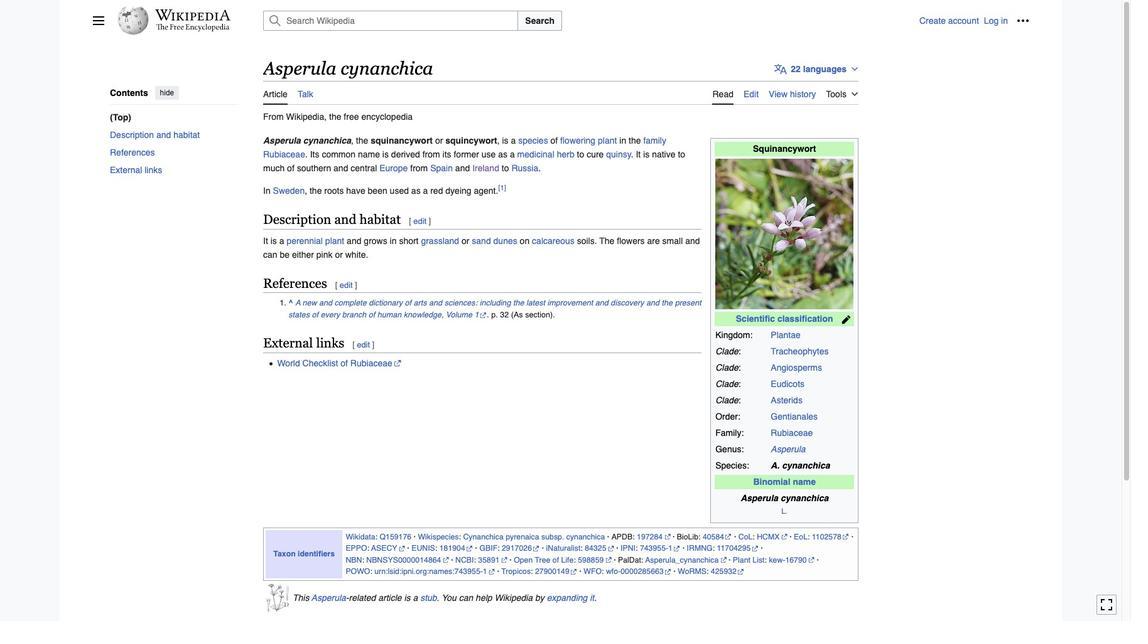 Task type: locate. For each thing, give the bounding box(es) containing it.
0 horizontal spatial edit
[[340, 281, 353, 290]]

references down the (top)
[[110, 147, 155, 157]]

2 clade from the top
[[716, 363, 739, 373]]

external inside asperula cynanchica element
[[263, 336, 313, 351]]

it left perennial
[[263, 236, 268, 246]]

description up perennial
[[263, 212, 331, 227]]

] up world checklist of rubiaceae link
[[372, 341, 374, 350]]

edit link up world checklist of rubiaceae link
[[357, 341, 370, 350]]

2917026 link
[[502, 545, 540, 554]]

complete
[[335, 298, 367, 308]]

asperula for asperula cynanchica
[[263, 58, 336, 79]]

you
[[442, 594, 457, 604]]

squincywort
[[446, 135, 497, 146]]

cynanchica up the l. link
[[781, 494, 829, 504]]

clade for tracheophytes
[[716, 347, 739, 357]]

^ link
[[289, 298, 293, 308]]

grassland
[[421, 236, 459, 246]]

Search search field
[[248, 11, 920, 31]]

1 vertical spatial edit
[[340, 281, 353, 290]]

the left family link
[[629, 135, 641, 146]]

clade
[[716, 347, 739, 357], [716, 363, 739, 373], [716, 380, 739, 390], [716, 396, 739, 406]]

0 horizontal spatial description
[[110, 130, 154, 140]]

description and habitat inside asperula cynanchica element
[[263, 212, 401, 227]]

edit up it is a perennial plant and grows in short grassland or sand dunes on calcareous
[[414, 217, 427, 226]]

external links inside asperula cynanchica element
[[263, 336, 344, 351]]

rubiaceae right checklist
[[350, 359, 393, 369]]

1 vertical spatial asperula link
[[312, 594, 346, 604]]

2 horizontal spatial edit link
[[414, 217, 427, 226]]

in inside personal tools navigation
[[1002, 16, 1008, 26]]

view history link
[[769, 81, 816, 103]]

35891
[[478, 556, 500, 565]]

plant up pink
[[325, 236, 344, 246]]

as
[[498, 149, 508, 159], [411, 186, 421, 196]]

the down free
[[356, 135, 368, 146]]

1 horizontal spatial can
[[459, 594, 473, 604]]

[ for description and habitat
[[409, 217, 412, 226]]

2 horizontal spatial in
[[1002, 16, 1008, 26]]

1 horizontal spatial external links
[[263, 336, 344, 351]]

0 vertical spatial in
[[1002, 16, 1008, 26]]

the
[[329, 112, 341, 122], [356, 135, 368, 146], [629, 135, 641, 146], [310, 186, 322, 196], [513, 298, 524, 308], [662, 298, 673, 308]]

0 vertical spatial external links
[[110, 165, 162, 175]]

in up quinsy
[[620, 135, 627, 146]]

links down references link
[[145, 165, 162, 175]]

in
[[1002, 16, 1008, 26], [620, 135, 627, 146], [390, 236, 397, 246]]

, down southern
[[305, 186, 307, 196]]

1 horizontal spatial or
[[435, 135, 443, 146]]

1 up paldat: asperula_cynanchica
[[669, 545, 673, 554]]

description inside description and habitat link
[[110, 130, 154, 140]]

open
[[514, 556, 533, 565]]

scientific classification
[[736, 314, 833, 324]]

edit link for references
[[340, 281, 353, 290]]

[
[[409, 217, 412, 226], [335, 281, 338, 290], [353, 341, 355, 350]]

2 horizontal spatial [
[[409, 217, 412, 226]]

2 horizontal spatial ,
[[497, 135, 500, 146]]

of inside asperula cynanchica , the squinancywort or squincywort , is a species of flowering plant in the family rubiaceae . its common name is derived from its former use as a medicinal herb to cure quinsy
[[551, 135, 558, 146]]

as inside in sweden , the roots have been used as a red dyeing agent. [1]
[[411, 186, 421, 196]]

0 vertical spatial plant
[[598, 135, 617, 146]]

short
[[399, 236, 419, 246]]

a up be
[[279, 236, 284, 246]]

0 horizontal spatial ]
[[355, 281, 357, 290]]

to right ireland
[[502, 163, 509, 173]]

eppo
[[346, 545, 367, 554]]

asperula right "this"
[[312, 594, 346, 604]]

] for description and habitat
[[429, 217, 431, 226]]

edit up "complete" at left top
[[340, 281, 353, 290]]

1 vertical spatial habitat
[[360, 212, 401, 227]]

0 vertical spatial name
[[358, 149, 380, 159]]

2 horizontal spatial edit
[[414, 217, 427, 226]]

wikipedia,
[[286, 112, 327, 122]]

] up "complete" at left top
[[355, 281, 357, 290]]

herb
[[557, 149, 575, 159]]

clade :
[[716, 347, 741, 357], [716, 363, 741, 373], [716, 380, 741, 390], [716, 396, 741, 406]]

0 horizontal spatial description and habitat
[[110, 130, 200, 140]]

. left you
[[437, 594, 439, 604]]

from
[[263, 112, 284, 122]]

external up world
[[263, 336, 313, 351]]

0 horizontal spatial references
[[110, 147, 155, 157]]

. left its
[[305, 149, 308, 159]]

expanding it link
[[547, 594, 594, 604]]

1 vertical spatial edit link
[[340, 281, 353, 290]]

clade : for tracheophytes
[[716, 347, 741, 357]]

name inside asperula cynanchica , the squinancywort or squincywort , is a species of flowering plant in the family rubiaceae . its common name is derived from its former use as a medicinal herb to cure quinsy
[[358, 149, 380, 159]]

references up a
[[263, 276, 327, 291]]

description down the (top)
[[110, 130, 154, 140]]

hide button
[[155, 86, 179, 100]]

of up 27900149 link
[[553, 556, 559, 565]]

a up russia
[[510, 149, 515, 159]]

4 clade from the top
[[716, 396, 739, 406]]

edit for references
[[340, 281, 353, 290]]

0 horizontal spatial or
[[335, 250, 343, 260]]

asecy
[[371, 545, 397, 554]]

view
[[769, 89, 788, 99]]

edit for external links
[[357, 341, 370, 350]]

the left free
[[329, 112, 341, 122]]

links inside asperula cynanchica element
[[316, 336, 344, 351]]

4 clade : from the top
[[716, 396, 741, 406]]

[ edit ] for external links
[[353, 341, 374, 350]]

paldat: asperula_cynanchica
[[618, 556, 719, 565]]

worms link
[[678, 568, 707, 577]]

asperula up a. cynanchica
[[771, 445, 806, 455]]

0 horizontal spatial ,
[[305, 186, 307, 196]]

1 horizontal spatial edit link
[[357, 341, 370, 350]]

identifiers
[[298, 551, 335, 559]]

2 vertical spatial [ edit ]
[[353, 341, 374, 350]]

of inside . it is native to much of southern and central
[[287, 163, 295, 173]]

apdb:
[[612, 533, 635, 542]]

0 vertical spatial edit link
[[414, 217, 427, 226]]

cynanchica pyrenaica subsp. cynanchica link
[[463, 533, 605, 542]]

asperula link right "this"
[[312, 594, 346, 604]]

fullscreen image
[[1101, 600, 1113, 612]]

habitat up grows
[[360, 212, 401, 227]]

search
[[525, 16, 555, 26]]

1 right volume
[[475, 311, 479, 320]]

encyclopedia
[[361, 112, 413, 122]]

1 horizontal spatial references
[[263, 276, 327, 291]]

plant up quinsy
[[598, 135, 617, 146]]

wikidata
[[346, 533, 375, 542]]

0 horizontal spatial as
[[411, 186, 421, 196]]

2 vertical spatial or
[[335, 250, 343, 260]]

0 horizontal spatial external
[[110, 165, 142, 175]]

0 horizontal spatial in
[[390, 236, 397, 246]]

and right small
[[686, 236, 700, 246]]

a left red
[[423, 186, 428, 196]]

or left sand at top
[[462, 236, 470, 246]]

2 vertical spatial 1
[[483, 568, 487, 577]]

1 horizontal spatial plant
[[598, 135, 617, 146]]

1 vertical spatial external
[[263, 336, 313, 351]]

0 vertical spatial [
[[409, 217, 412, 226]]

from inside asperula cynanchica , the squinancywort or squincywort , is a species of flowering plant in the family rubiaceae . its common name is derived from its former use as a medicinal herb to cure quinsy
[[423, 149, 440, 159]]

perennial
[[287, 236, 323, 246]]

,
[[351, 135, 354, 146], [497, 135, 500, 146], [305, 186, 307, 196]]

is down family link
[[643, 149, 650, 159]]

or inside soils. the flowers are small and can be either pink or white.
[[335, 250, 343, 260]]

central
[[351, 163, 377, 173]]

medicinal
[[517, 149, 555, 159]]

cynanchica up common
[[303, 135, 351, 146]]

in right log
[[1002, 16, 1008, 26]]

as right used
[[411, 186, 421, 196]]

worms
[[678, 568, 707, 577]]

of up herb link
[[551, 135, 558, 146]]

. left 'p. 32'
[[487, 311, 489, 320]]

. inside . it is native to much of southern and central
[[632, 149, 634, 159]]

external links up world
[[263, 336, 344, 351]]

read
[[713, 89, 734, 99]]

and down common
[[334, 163, 348, 173]]

of right much
[[287, 163, 295, 173]]

asperula for asperula cynanchica , the squinancywort or squincywort , is a species of flowering plant in the family rubiaceae . its common name is derived from its former use as a medicinal herb to cure quinsy
[[263, 135, 301, 146]]

ipni : 743955-1
[[621, 545, 673, 554]]

2 vertical spatial [
[[353, 341, 355, 350]]

1 vertical spatial from
[[410, 163, 428, 173]]

common
[[322, 149, 356, 159]]

, up common
[[351, 135, 354, 146]]

asperula inside binomial name asperula cynanchica l.
[[741, 494, 778, 504]]

clade for eudicots
[[716, 380, 739, 390]]

0 vertical spatial rubiaceae link
[[263, 149, 305, 159]]

0 vertical spatial as
[[498, 149, 508, 159]]

[ for references
[[335, 281, 338, 290]]

1 horizontal spatial in
[[620, 135, 627, 146]]

0 horizontal spatial [
[[335, 281, 338, 290]]

1 horizontal spatial [
[[353, 341, 355, 350]]

0 horizontal spatial links
[[145, 165, 162, 175]]

description and habitat up perennial plant link
[[263, 212, 401, 227]]

0 horizontal spatial rubiaceae
[[263, 149, 305, 159]]

is left perennial
[[271, 236, 277, 246]]

external links down references link
[[110, 165, 162, 175]]

0 horizontal spatial plant
[[325, 236, 344, 246]]

0 horizontal spatial habitat
[[174, 130, 200, 140]]

1 horizontal spatial description
[[263, 212, 331, 227]]

the
[[600, 236, 615, 246]]

2 clade : from the top
[[716, 363, 741, 373]]

rubiaceae
[[263, 149, 305, 159], [350, 359, 393, 369], [771, 429, 813, 439]]

or up its
[[435, 135, 443, 146]]

1 horizontal spatial name
[[793, 478, 816, 488]]

and up references link
[[156, 130, 171, 140]]

edit link up "complete" at left top
[[340, 281, 353, 290]]

1 clade from the top
[[716, 347, 739, 357]]

1 vertical spatial name
[[793, 478, 816, 488]]

1 vertical spatial ]
[[355, 281, 357, 290]]

1 vertical spatial 1
[[669, 545, 673, 554]]

clade for angiosperms
[[716, 363, 739, 373]]

ncbi
[[456, 556, 474, 565]]

2 horizontal spatial 1
[[669, 545, 673, 554]]

external links
[[110, 165, 162, 175], [263, 336, 344, 351]]

1 vertical spatial as
[[411, 186, 421, 196]]

35891 link
[[478, 556, 508, 565]]

1 horizontal spatial habitat
[[360, 212, 401, 227]]

binomial name link
[[754, 478, 816, 488]]

world checklist of rubiaceae link
[[277, 359, 401, 369]]

powo
[[346, 568, 370, 577]]

asperula link up a. cynanchica
[[771, 445, 806, 455]]

1 horizontal spatial description and habitat
[[263, 212, 401, 227]]

history
[[790, 89, 816, 99]]

subsp.
[[542, 533, 564, 542]]

3 clade : from the top
[[716, 380, 741, 390]]

0 vertical spatial edit
[[414, 217, 427, 226]]

plant inside asperula cynanchica , the squinancywort or squincywort , is a species of flowering plant in the family rubiaceae . its common name is derived from its former use as a medicinal herb to cure quinsy
[[598, 135, 617, 146]]

name down a. cynanchica
[[793, 478, 816, 488]]

order:
[[716, 412, 741, 422]]

asterids
[[771, 396, 803, 406]]

from left its
[[423, 149, 440, 159]]

pink
[[317, 250, 333, 260]]

edit link up it is a perennial plant and grows in short grassland or sand dunes on calcareous
[[414, 217, 427, 226]]

1 vertical spatial rubiaceae link
[[771, 429, 813, 439]]

rubiaceae link down gentianales link
[[771, 429, 813, 439]]

flowering
[[560, 135, 596, 146]]

rubiaceae up much
[[263, 149, 305, 159]]

1 vertical spatial links
[[316, 336, 344, 351]]

a left species
[[511, 135, 516, 146]]

0 vertical spatial from
[[423, 149, 440, 159]]

1 vertical spatial or
[[462, 236, 470, 246]]

asperula cynanchica element
[[263, 105, 859, 622]]

edit up world checklist of rubiaceae link
[[357, 341, 370, 350]]

1 horizontal spatial as
[[498, 149, 508, 159]]

and right arts
[[429, 298, 442, 308]]

rubiaceae link up much
[[263, 149, 305, 159]]

22
[[791, 64, 801, 74]]

[ edit ] up world checklist of rubiaceae link
[[353, 341, 374, 350]]

1 clade : from the top
[[716, 347, 741, 357]]

0 horizontal spatial external links
[[110, 165, 162, 175]]

plant list link
[[733, 556, 765, 565]]

small
[[663, 236, 683, 246]]

biolib:
[[677, 533, 701, 542]]

, inside in sweden , the roots have been used as a red dyeing agent. [1]
[[305, 186, 307, 196]]

1 horizontal spatial rubiaceae
[[350, 359, 393, 369]]

0 horizontal spatial asperula link
[[312, 594, 346, 604]]

1 vertical spatial [
[[335, 281, 338, 290]]

] up grassland
[[429, 217, 431, 226]]

2 vertical spatial edit link
[[357, 341, 370, 350]]

the left roots
[[310, 186, 322, 196]]

dunes
[[494, 236, 518, 246]]

this
[[293, 594, 309, 604]]

1102578 link
[[812, 533, 850, 542]]

1 horizontal spatial rubiaceae link
[[771, 429, 813, 439]]

197284 link
[[637, 533, 671, 542]]

[ edit ] up "complete" at left top
[[335, 281, 357, 290]]

cynanchica inside asperula cynanchica , the squinancywort or squincywort , is a species of flowering plant in the family rubiaceae . its common name is derived from its former use as a medicinal herb to cure quinsy
[[303, 135, 351, 146]]

to inside asperula cynanchica , the squinancywort or squincywort , is a species of flowering plant in the family rubiaceae . its common name is derived from its former use as a medicinal herb to cure quinsy
[[577, 149, 584, 159]]

0 vertical spatial can
[[263, 250, 277, 260]]

Search Wikipedia search field
[[263, 11, 519, 31]]

edit for description and habitat
[[414, 217, 427, 226]]

3 clade from the top
[[716, 380, 739, 390]]

asperula inside asperula cynanchica , the squinancywort or squincywort , is a species of flowering plant in the family rubiaceae . its common name is derived from its former use as a medicinal herb to cure quinsy
[[263, 135, 301, 146]]

links up the world checklist of rubiaceae
[[316, 336, 344, 351]]

2 vertical spatial ]
[[372, 341, 374, 350]]

. down wfo 'link'
[[594, 594, 597, 604]]

from down derived
[[410, 163, 428, 173]]

2 horizontal spatial ]
[[429, 217, 431, 226]]

world
[[277, 359, 300, 369]]

ireland
[[473, 163, 499, 173]]

description inside asperula cynanchica element
[[263, 212, 331, 227]]

1 vertical spatial description and habitat
[[263, 212, 401, 227]]

asterids link
[[771, 396, 803, 406]]

1 horizontal spatial edit
[[357, 341, 370, 350]]

it
[[590, 594, 594, 604]]

description and habitat up references link
[[110, 130, 200, 140]]

rubiaceae down gentianales link
[[771, 429, 813, 439]]

1 inside plant list : kew-16790 powo : urn:lsid:ipni.org:names:743955-1
[[483, 568, 487, 577]]

and inside soils. the flowers are small and can be either pink or white.
[[686, 236, 700, 246]]

598859
[[578, 556, 604, 565]]

[ up "complete" at left top
[[335, 281, 338, 290]]

0 vertical spatial description
[[110, 130, 154, 140]]

name up the central
[[358, 149, 380, 159]]

asperula cynanchica main content
[[258, 57, 1030, 622]]

a inside in sweden , the roots have been used as a red dyeing agent. [1]
[[423, 186, 428, 196]]

1 horizontal spatial it
[[636, 149, 641, 159]]

1 horizontal spatial links
[[316, 336, 344, 351]]

1 inside a new and complete dictionary of arts and sciences: including the latest improvement and discovery and the present states of every branch of human knowledge, volume 1
[[475, 311, 479, 320]]

2 horizontal spatial or
[[462, 236, 470, 246]]

. left native
[[632, 149, 634, 159]]

1 vertical spatial references
[[263, 276, 327, 291]]

can right you
[[459, 594, 473, 604]]

in inside asperula cynanchica , the squinancywort or squincywort , is a species of flowering plant in the family rubiaceae . its common name is derived from its former use as a medicinal herb to cure quinsy
[[620, 135, 627, 146]]

hcmx
[[757, 533, 780, 542]]

:
[[739, 347, 741, 357], [739, 363, 741, 373], [739, 380, 741, 390], [739, 396, 741, 406], [375, 533, 378, 542], [459, 533, 461, 542], [753, 533, 755, 542], [808, 533, 810, 542], [367, 545, 369, 554], [435, 545, 437, 554], [498, 545, 500, 554], [581, 545, 583, 554], [636, 545, 638, 554], [713, 545, 715, 554], [362, 556, 364, 565], [474, 556, 476, 565], [574, 556, 576, 565], [765, 556, 767, 565], [370, 568, 372, 577], [531, 568, 533, 577], [602, 568, 604, 577], [707, 568, 709, 577]]

tropicos link
[[502, 568, 531, 577]]

2 horizontal spatial to
[[678, 149, 686, 159]]

in
[[263, 186, 271, 196]]

ncbi link
[[456, 556, 474, 565]]

2 vertical spatial rubiaceae
[[771, 429, 813, 439]]

2 vertical spatial edit
[[357, 341, 370, 350]]

plantae link
[[771, 331, 801, 341]]

-
[[346, 594, 349, 604]]

[ for external links
[[353, 341, 355, 350]]

or right pink
[[335, 250, 343, 260]]

clade : for asterids
[[716, 396, 741, 406]]

(as
[[511, 311, 523, 320]]

asperula up talk link
[[263, 58, 336, 79]]

binomial
[[754, 478, 791, 488]]

help
[[476, 594, 492, 604]]

stub link
[[420, 594, 437, 604]]

clade : for angiosperms
[[716, 363, 741, 373]]

inaturalist
[[546, 545, 581, 554]]

habitat down (top) link
[[174, 130, 200, 140]]

0 horizontal spatial edit link
[[340, 281, 353, 290]]

[1] link
[[498, 183, 506, 192]]

irmng : 11704295 nbn : nbnsys0000014864
[[346, 545, 751, 565]]

asperula down from
[[263, 135, 301, 146]]

0 vertical spatial or
[[435, 135, 443, 146]]

0 vertical spatial 1
[[475, 311, 479, 320]]

it right quinsy link on the right
[[636, 149, 641, 159]]

1 vertical spatial external links
[[263, 336, 344, 351]]

nbnsys0000014864
[[366, 556, 441, 565]]

is left species
[[502, 135, 509, 146]]

1 horizontal spatial external
[[263, 336, 313, 351]]

1 horizontal spatial 1
[[483, 568, 487, 577]]

cynanchica up inaturalist : 84325
[[567, 533, 605, 542]]

to down flowering
[[577, 149, 584, 159]]

external down references link
[[110, 165, 142, 175]]

1 vertical spatial [ edit ]
[[335, 281, 357, 290]]

1 vertical spatial description
[[263, 212, 331, 227]]

inaturalist link
[[546, 545, 581, 554]]

1 horizontal spatial ]
[[372, 341, 374, 350]]

1 down "35891"
[[483, 568, 487, 577]]

wikispecies : cynanchica pyrenaica subsp. cynanchica
[[418, 533, 605, 542]]

0 vertical spatial external
[[110, 165, 142, 175]]

p. 32
[[491, 311, 509, 320]]

clade for asterids
[[716, 396, 739, 406]]

cynanchica inside binomial name asperula cynanchica l.
[[781, 494, 829, 504]]

can inside soils. the flowers are small and can be either pink or white.
[[263, 250, 277, 260]]



Task type: describe. For each thing, give the bounding box(es) containing it.
. p. 32 (as section).
[[487, 311, 555, 320]]

apdb: 197284
[[612, 533, 663, 542]]

family:
[[716, 429, 744, 439]]

hcmx link
[[757, 533, 788, 542]]

wfo : wfo-0000285663
[[584, 568, 664, 577]]

search button
[[518, 11, 562, 31]]

edit link for description and habitat
[[414, 217, 427, 226]]

create
[[920, 16, 946, 26]]

biolib: 40584
[[677, 533, 724, 542]]

clade : for eudicots
[[716, 380, 741, 390]]

eudicots link
[[771, 380, 805, 390]]

1 vertical spatial rubiaceae
[[350, 359, 393, 369]]

description and habitat link
[[110, 126, 238, 143]]

] for references
[[355, 281, 357, 290]]

irmng link
[[687, 545, 713, 554]]

and up white.
[[347, 236, 362, 246]]

log
[[984, 16, 999, 26]]

rubiaceae inside asperula cynanchica , the squinancywort or squincywort , is a species of flowering plant in the family rubiaceae . its common name is derived from its former use as a medicinal herb to cure quinsy
[[263, 149, 305, 159]]

stub
[[420, 594, 437, 604]]

27900149 link
[[535, 568, 577, 577]]

0 horizontal spatial it
[[263, 236, 268, 246]]

edit this classification image
[[842, 315, 851, 325]]

references inside asperula cynanchica element
[[263, 276, 327, 291]]

or inside asperula cynanchica , the squinancywort or squincywort , is a species of flowering plant in the family rubiaceae . its common name is derived from its former use as a medicinal herb to cure quinsy
[[435, 135, 443, 146]]

col : hcmx
[[739, 533, 780, 542]]

of right checklist
[[341, 359, 348, 369]]

menu image
[[92, 14, 105, 27]]

are
[[647, 236, 660, 246]]

q159176 link
[[380, 533, 412, 542]]

calcareous
[[532, 236, 575, 246]]

425932
[[711, 568, 737, 577]]

present
[[675, 298, 702, 308]]

flowers
[[617, 236, 645, 246]]

of left arts
[[405, 298, 412, 308]]

the inside in sweden , the roots have been used as a red dyeing agent. [1]
[[310, 186, 322, 196]]

of left human
[[369, 311, 375, 320]]

personal tools navigation
[[920, 11, 1034, 31]]

irmng
[[687, 545, 713, 554]]

talk
[[298, 89, 313, 99]]

and up every
[[319, 298, 332, 308]]

sand
[[472, 236, 491, 246]]

84325 link
[[585, 545, 614, 554]]

the left the present
[[662, 298, 673, 308]]

hide
[[160, 88, 174, 97]]

. down medicinal link
[[539, 163, 541, 173]]

kew-16790 link
[[769, 556, 815, 565]]

a left stub link
[[413, 594, 418, 604]]

from wikipedia, the free encyclopedia
[[263, 112, 413, 122]]

view history
[[769, 89, 816, 99]]

and right discovery
[[647, 298, 660, 308]]

2 horizontal spatial rubiaceae
[[771, 429, 813, 439]]

account
[[949, 16, 979, 26]]

taxon identifiers
[[273, 551, 335, 559]]

asperula for asperula
[[771, 445, 806, 455]]

be
[[280, 250, 290, 260]]

sweden
[[273, 186, 305, 196]]

gbif link
[[480, 545, 498, 554]]

1 horizontal spatial asperula link
[[771, 445, 806, 455]]

eol
[[794, 533, 808, 542]]

and left discovery
[[596, 298, 609, 308]]

[ edit ] for references
[[335, 281, 357, 290]]

1 vertical spatial can
[[459, 594, 473, 604]]

a. cynanchica
[[771, 461, 830, 471]]

tracheophytes
[[771, 347, 829, 357]]

new
[[302, 298, 317, 308]]

] for external links
[[372, 341, 374, 350]]

. inside asperula cynanchica , the squinancywort or squincywort , is a species of flowering plant in the family rubiaceae . its common name is derived from its former use as a medicinal herb to cure quinsy
[[305, 149, 308, 159]]

kew-
[[769, 556, 786, 565]]

name inside binomial name asperula cynanchica l.
[[793, 478, 816, 488]]

plantae
[[771, 331, 801, 341]]

0 vertical spatial description and habitat
[[110, 130, 200, 140]]

grassland link
[[421, 236, 459, 246]]

plant
[[733, 556, 751, 565]]

27900149
[[535, 568, 570, 577]]

white.
[[345, 250, 368, 260]]

22 languages
[[791, 64, 847, 74]]

is up europe link at the left
[[383, 149, 389, 159]]

latest
[[526, 298, 545, 308]]

dyeing
[[446, 186, 472, 196]]

the up (as
[[513, 298, 524, 308]]

asperula_cynanchica
[[646, 556, 719, 565]]

language progressive image
[[775, 63, 787, 75]]

former
[[454, 149, 479, 159]]

edit link
[[744, 81, 759, 103]]

the free encyclopedia image
[[156, 24, 230, 32]]

europe link
[[380, 163, 408, 173]]

11704295 link
[[717, 545, 759, 554]]

0 horizontal spatial rubiaceae link
[[263, 149, 305, 159]]

l.
[[782, 508, 788, 517]]

wikidata link
[[346, 533, 375, 542]]

to inside . it is native to much of southern and central
[[678, 149, 686, 159]]

is inside . it is native to much of southern and central
[[643, 149, 650, 159]]

quinsy
[[606, 149, 632, 159]]

by
[[535, 594, 545, 604]]

section).
[[525, 311, 555, 320]]

cynanchica down search wikipedia search field
[[341, 58, 433, 79]]

is right article
[[404, 594, 411, 604]]

0 vertical spatial habitat
[[174, 130, 200, 140]]

0 vertical spatial links
[[145, 165, 162, 175]]

on
[[520, 236, 530, 246]]

eppo link
[[346, 545, 367, 554]]

and inside . it is native to much of southern and central
[[334, 163, 348, 173]]

1 vertical spatial plant
[[325, 236, 344, 246]]

, for asperula cynanchica , the squinancywort or squincywort , is a species of flowering plant in the family rubiaceae . its common name is derived from its former use as a medicinal herb to cure quinsy
[[351, 135, 354, 146]]

taxon
[[273, 551, 296, 559]]

species
[[518, 135, 548, 146]]

2 vertical spatial in
[[390, 236, 397, 246]]

and down the have
[[335, 212, 357, 227]]

list
[[753, 556, 765, 565]]

or for sand
[[462, 236, 470, 246]]

stub icon image
[[265, 584, 290, 614]]

0 vertical spatial references
[[110, 147, 155, 157]]

as inside asperula cynanchica , the squinancywort or squincywort , is a species of flowering plant in the family rubiaceae . its common name is derived from its former use as a medicinal herb to cure quinsy
[[498, 149, 508, 159]]

nbn link
[[346, 556, 362, 565]]

eudicots
[[771, 380, 805, 390]]

(top) link
[[110, 108, 248, 126]]

it inside . it is native to much of southern and central
[[636, 149, 641, 159]]

ipni
[[621, 545, 636, 554]]

nbn
[[346, 556, 362, 565]]

edit link for external links
[[357, 341, 370, 350]]

log in and more options image
[[1017, 14, 1030, 27]]

0 horizontal spatial to
[[502, 163, 509, 173]]

gbif : 2917026
[[480, 545, 532, 554]]

russia link
[[512, 163, 539, 173]]

plant list : kew-16790 powo : urn:lsid:ipni.org:names:743955-1
[[346, 556, 807, 577]]

tropicos : 27900149
[[502, 568, 570, 577]]

or for white.
[[335, 250, 343, 260]]

425932 link
[[711, 568, 745, 577]]

kingdom:
[[716, 331, 753, 341]]

used
[[390, 186, 409, 196]]

including
[[480, 298, 511, 308]]

open tree of life link
[[514, 556, 574, 565]]

russia
[[512, 163, 539, 173]]

wikipedia image
[[155, 9, 231, 21]]

598859 link
[[578, 556, 612, 565]]

and down former
[[455, 163, 470, 173]]

[ edit ] for description and habitat
[[409, 217, 431, 226]]

pyrenaica
[[506, 533, 539, 542]]

2917026
[[502, 545, 532, 554]]

, for in sweden , the roots have been used as a red dyeing agent. [1]
[[305, 186, 307, 196]]

species link
[[518, 135, 548, 146]]

1102578
[[812, 533, 842, 542]]

europe from spain and ireland to russia .
[[380, 163, 541, 173]]

sciences:
[[445, 298, 478, 308]]

urn:lsid:ipni.org:names:743955-
[[375, 568, 483, 577]]

of down new
[[312, 311, 319, 320]]

habitat inside asperula cynanchica element
[[360, 212, 401, 227]]



Task type: vqa. For each thing, say whether or not it's contained in the screenshot.


